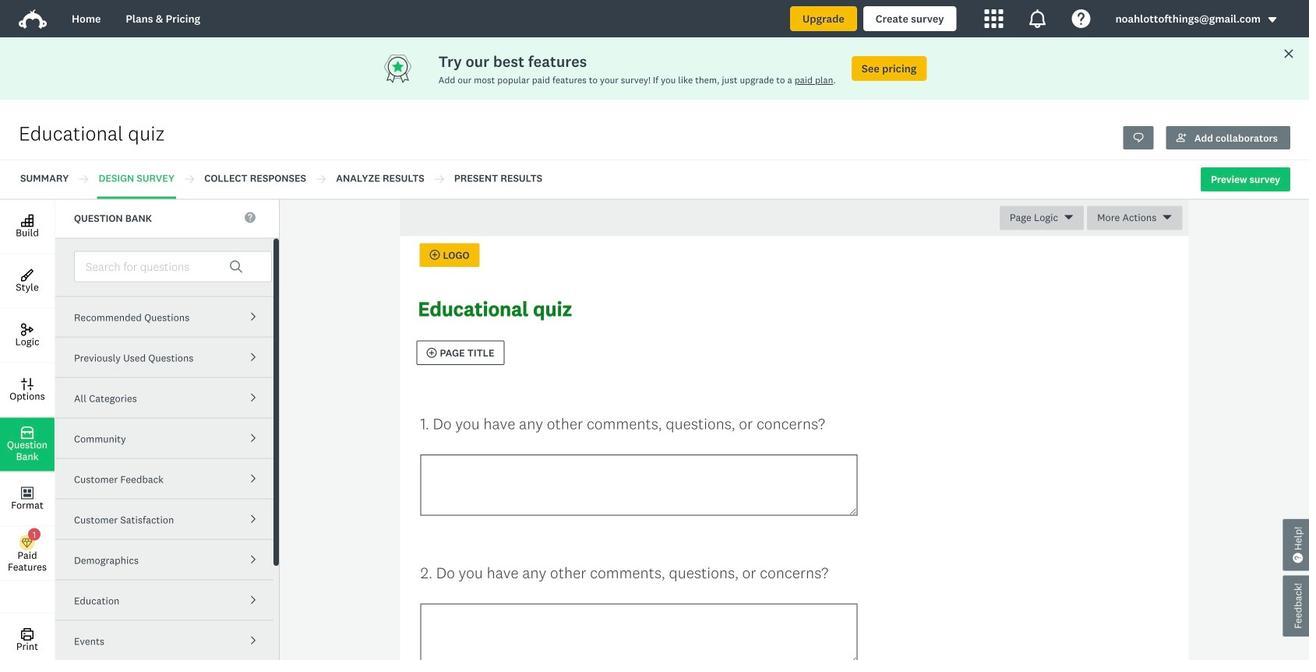Task type: describe. For each thing, give the bounding box(es) containing it.
1 products icon image from the left
[[985, 9, 1003, 28]]

help icon image
[[1072, 9, 1091, 28]]

rewards image
[[382, 53, 438, 84]]

dropdown arrow image
[[1267, 14, 1278, 25]]



Task type: vqa. For each thing, say whether or not it's contained in the screenshot.
second "Products Icon" from right
yes



Task type: locate. For each thing, give the bounding box(es) containing it.
None text field
[[420, 455, 858, 516]]

Search for questions text field
[[74, 251, 272, 282]]

1 horizontal spatial products icon image
[[1028, 9, 1047, 28]]

products icon image
[[985, 9, 1003, 28], [1028, 9, 1047, 28]]

None text field
[[420, 604, 858, 661]]

0 horizontal spatial products icon image
[[985, 9, 1003, 28]]

surveymonkey logo image
[[19, 9, 47, 29]]

2 products icon image from the left
[[1028, 9, 1047, 28]]



